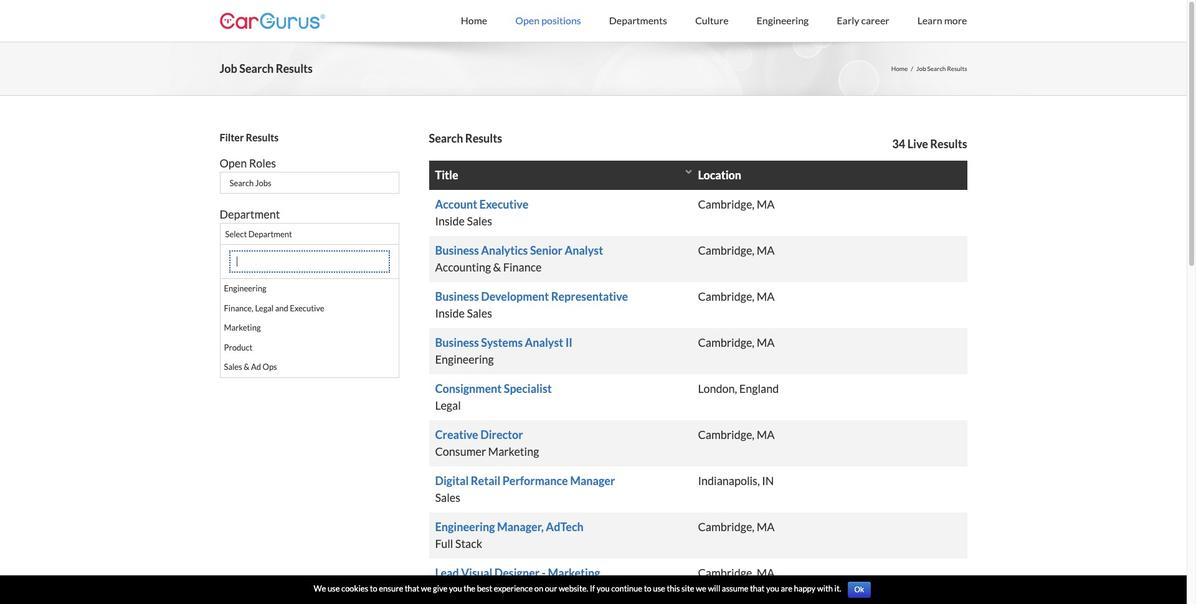 Task type: vqa. For each thing, say whether or not it's contained in the screenshot.
II
yes



Task type: describe. For each thing, give the bounding box(es) containing it.
search up title
[[429, 131, 463, 145]]

marketing inside creative director consumer marketing
[[488, 445, 539, 459]]

row containing title
[[429, 161, 968, 190]]

business analytics senior analyst accounting & finance
[[435, 244, 603, 274]]

alert containing 34
[[893, 136, 968, 153]]

visual
[[461, 566, 493, 580]]

consumer inside lead visual designer - marketing consumer marketing
[[435, 583, 486, 597]]

performance
[[503, 474, 568, 488]]

cambridge, ma cell for lead visual designer - marketing consumer marketing
[[435, 565, 961, 582]]

page title bar element
[[0, 42, 1187, 96]]

adtech
[[546, 520, 584, 534]]

marketing down designer
[[488, 583, 539, 597]]

department inside text box
[[249, 229, 292, 239]]

digital
[[435, 474, 469, 488]]

cell for the cambridge, ma cell associated with creative director consumer marketing
[[435, 427, 698, 461]]

development
[[481, 290, 549, 304]]

learn more link
[[918, 0, 968, 41]]

location
[[698, 168, 742, 182]]

sales & ad ops
[[224, 362, 277, 372]]

early career link
[[837, 0, 890, 41]]

england
[[740, 382, 779, 396]]

cell for account executive inside sales the cambridge, ma cell
[[435, 196, 698, 230]]

search results
[[429, 131, 502, 145]]

it.
[[835, 584, 842, 594]]

senior
[[530, 244, 563, 257]]

home / job search results
[[892, 65, 968, 72]]

angle down image
[[686, 167, 692, 177]]

engineering option
[[220, 279, 399, 299]]

ma for business systems analyst ii engineering
[[757, 336, 775, 350]]

1 to from the left
[[370, 584, 378, 594]]

cambridge, ma for business analytics senior analyst accounting & finance
[[698, 244, 775, 257]]

departments
[[609, 14, 667, 26]]

director
[[481, 428, 523, 442]]

executive inside account executive inside sales
[[480, 198, 529, 211]]

on
[[535, 584, 544, 594]]

finance,
[[224, 303, 254, 313]]

best
[[477, 584, 492, 594]]

creative
[[435, 428, 478, 442]]

product
[[224, 342, 253, 352]]

business systems analyst ii link
[[435, 336, 573, 350]]

experience
[[494, 584, 533, 594]]

lead
[[435, 566, 459, 580]]

cell for the cambridge, ma cell corresponding to business analytics senior analyst accounting & finance
[[435, 242, 698, 276]]

if
[[590, 584, 595, 594]]

representative
[[551, 290, 628, 304]]

business systems analyst ii engineering
[[435, 336, 573, 366]]

select department
[[225, 229, 292, 239]]

cargurus careers – working at cargurus logo image
[[220, 12, 325, 29]]

1 horizontal spatial job
[[917, 65, 926, 72]]

business for engineering
[[435, 336, 479, 350]]

cambridge, ma cell for account executive inside sales
[[435, 196, 961, 213]]

cell for the london, england cell
[[435, 381, 698, 414]]

business development representative inside sales
[[435, 290, 628, 320]]

cambridge, ma cell for engineering manager, adtech full stack
[[435, 519, 961, 536]]

creative director consumer marketing
[[435, 428, 539, 459]]

account executive inside sales
[[435, 198, 529, 228]]

home for home / job search results
[[892, 65, 908, 72]]

cambridge, for engineering manager, adtech full stack
[[698, 520, 755, 534]]

consignment specialist legal
[[435, 382, 552, 413]]

cambridge, ma cell for business development representative inside sales
[[435, 289, 961, 305]]

with
[[817, 584, 833, 594]]

account executive link
[[435, 198, 529, 211]]

departments link
[[609, 0, 667, 41]]

specialist
[[504, 382, 552, 396]]

business development representative link
[[435, 290, 628, 304]]

are
[[781, 584, 793, 594]]

open positions link
[[516, 0, 581, 41]]

Open Roles text field
[[220, 172, 399, 194]]

ma for business development representative inside sales
[[757, 290, 775, 304]]

home for home
[[461, 14, 487, 26]]

/
[[911, 65, 914, 72]]

analytics
[[481, 244, 528, 257]]

positions
[[542, 14, 581, 26]]

0 vertical spatial department
[[220, 208, 280, 221]]

ops
[[263, 362, 277, 372]]

happy
[[794, 584, 816, 594]]

manager
[[570, 474, 615, 488]]

2 we from the left
[[696, 584, 707, 594]]

engineering manager, adtech link
[[435, 520, 584, 534]]

analyst inside business systems analyst ii engineering
[[525, 336, 564, 350]]

digital retail performance manager sales
[[435, 474, 615, 505]]

cell for engineering manager, adtech full stack's the cambridge, ma cell
[[435, 519, 698, 553]]

digital retail performance manager link
[[435, 474, 615, 488]]

site
[[682, 584, 695, 594]]

ma for creative director consumer marketing
[[757, 428, 775, 442]]

engineering inside option
[[224, 284, 266, 294]]

table containing title
[[429, 161, 968, 605]]

0 horizontal spatial job
[[220, 62, 237, 75]]

legal inside "consignment specialist legal"
[[435, 399, 461, 413]]

engineering inside engineering manager, adtech full stack
[[435, 520, 495, 534]]

finance, legal and executive
[[224, 303, 324, 313]]

row group containing title
[[429, 161, 968, 190]]

& inside option
[[244, 362, 250, 372]]

ma for engineering manager, adtech full stack
[[757, 520, 775, 534]]

open roles
[[220, 156, 276, 170]]

ad
[[251, 362, 261, 372]]

our
[[545, 584, 557, 594]]

-
[[542, 566, 546, 580]]

stack
[[455, 537, 482, 551]]

title
[[435, 168, 458, 182]]

marketing up website.
[[548, 566, 600, 580]]

job search results
[[220, 62, 313, 75]]

engineering link
[[757, 0, 809, 41]]

cambridge, for creative director consumer marketing
[[698, 428, 755, 442]]

& inside business analytics senior analyst accounting & finance
[[493, 260, 501, 274]]

will
[[708, 584, 721, 594]]

indianapolis,
[[698, 474, 760, 488]]

ii
[[566, 336, 573, 350]]

search button
[[220, 308, 283, 335]]

open for open positions
[[516, 14, 540, 26]]

sales inside account executive inside sales
[[467, 214, 492, 228]]

culture link
[[695, 0, 729, 41]]

learn more
[[918, 14, 968, 26]]

culture
[[695, 14, 729, 26]]

cambridge, ma for business development representative inside sales
[[698, 290, 775, 304]]

indianapolis, in cell
[[435, 473, 961, 490]]

more
[[945, 14, 968, 26]]

learn
[[918, 14, 943, 26]]

search inside 'button'
[[238, 317, 264, 327]]

ma for account executive inside sales
[[757, 198, 775, 211]]

designer
[[495, 566, 540, 580]]



Task type: locate. For each thing, give the bounding box(es) containing it.
home link
[[461, 0, 487, 41], [892, 64, 908, 74]]

1 horizontal spatial open
[[516, 14, 540, 26]]

this
[[667, 584, 680, 594]]

1 ma from the top
[[757, 198, 775, 211]]

ma for lead visual designer - marketing consumer marketing
[[757, 566, 775, 580]]

roles
[[249, 156, 276, 170]]

4 cell from the top
[[435, 335, 698, 368]]

to right continue
[[644, 584, 652, 594]]

0 horizontal spatial open
[[220, 156, 247, 170]]

1 vertical spatial consumer
[[435, 583, 486, 597]]

3 cambridge, ma cell from the top
[[435, 289, 961, 305]]

cell containing business analytics senior analyst
[[435, 242, 698, 276]]

home link inside page title bar element
[[892, 64, 908, 74]]

& left ad
[[244, 362, 250, 372]]

3 cambridge, from the top
[[698, 290, 755, 304]]

2 use from the left
[[653, 584, 666, 594]]

1 cell from the top
[[435, 196, 698, 230]]

1 horizontal spatial we
[[696, 584, 707, 594]]

marketing option
[[220, 318, 399, 338]]

1 horizontal spatial legal
[[435, 399, 461, 413]]

you right if
[[597, 584, 610, 594]]

sales
[[467, 214, 492, 228], [467, 307, 492, 320], [224, 362, 242, 372], [435, 491, 461, 505]]

analyst
[[565, 244, 603, 257], [525, 336, 564, 350]]

3 ma from the top
[[757, 290, 775, 304]]

you
[[449, 584, 462, 594], [597, 584, 610, 594], [767, 584, 780, 594]]

cell containing lead visual designer - marketing
[[435, 565, 698, 599]]

5 cambridge, ma cell from the top
[[435, 427, 961, 444]]

1 vertical spatial home
[[892, 65, 908, 72]]

6 cambridge, ma from the top
[[698, 520, 775, 534]]

1 vertical spatial business
[[435, 290, 479, 304]]

ma for business analytics senior analyst accounting & finance
[[757, 244, 775, 257]]

locations
[[220, 259, 267, 272]]

business for sales
[[435, 290, 479, 304]]

sales up "systems"
[[467, 307, 492, 320]]

use
[[328, 584, 340, 594], [653, 584, 666, 594]]

2 cell from the top
[[435, 242, 698, 276]]

cambridge, ma for engineering manager, adtech full stack
[[698, 520, 775, 534]]

0 horizontal spatial home link
[[461, 0, 487, 41]]

0 vertical spatial inside
[[435, 214, 465, 228]]

0 vertical spatial legal
[[255, 303, 274, 313]]

london, england cell
[[435, 381, 961, 398]]

product option
[[220, 338, 399, 358]]

cell containing creative director
[[435, 427, 698, 461]]

ok link
[[848, 582, 871, 598]]

career
[[862, 14, 890, 26]]

home inside page title bar element
[[892, 65, 908, 72]]

1 use from the left
[[328, 584, 340, 594]]

cell for the cambridge, ma cell for business development representative inside sales
[[435, 289, 698, 322]]

business left "systems"
[[435, 336, 479, 350]]

you left are
[[767, 584, 780, 594]]

2 inside from the top
[[435, 307, 465, 320]]

account
[[435, 198, 477, 211]]

1 we from the left
[[421, 584, 432, 594]]

& down the analytics
[[493, 260, 501, 274]]

list box
[[220, 279, 399, 377]]

consignment specialist link
[[435, 382, 552, 396]]

job
[[220, 62, 237, 75], [917, 65, 926, 72]]

open down 'filter'
[[220, 156, 247, 170]]

0 vertical spatial open
[[516, 14, 540, 26]]

cambridge, ma for account executive inside sales
[[698, 198, 775, 211]]

sort by location column header
[[435, 167, 961, 184]]

5 cell from the top
[[435, 381, 698, 414]]

cell
[[435, 196, 698, 230], [435, 242, 698, 276], [435, 289, 698, 322], [435, 335, 698, 368], [435, 381, 698, 414], [435, 427, 698, 461], [435, 473, 698, 507], [435, 519, 698, 553], [435, 565, 698, 599]]

live
[[908, 137, 928, 151]]

1 consumer from the top
[[435, 445, 486, 459]]

creative director link
[[435, 428, 523, 442]]

cell containing consignment specialist
[[435, 381, 698, 414]]

open for open roles
[[220, 156, 247, 170]]

5 ma from the top
[[757, 428, 775, 442]]

sales down account executive link
[[467, 214, 492, 228]]

cambridge,
[[698, 198, 755, 211], [698, 244, 755, 257], [698, 290, 755, 304], [698, 336, 755, 350], [698, 428, 755, 442], [698, 520, 755, 534], [698, 566, 755, 580]]

Department field
[[220, 223, 399, 246]]

3 cell from the top
[[435, 289, 698, 322]]

1 cambridge, ma cell from the top
[[435, 196, 961, 213]]

department
[[220, 208, 280, 221], [249, 229, 292, 239]]

0 vertical spatial consumer
[[435, 445, 486, 459]]

2 cambridge, from the top
[[698, 244, 755, 257]]

cell for the cambridge, ma cell associated with business systems analyst ii engineering
[[435, 335, 698, 368]]

1 horizontal spatial home link
[[892, 64, 908, 74]]

0 vertical spatial home
[[461, 14, 487, 26]]

2 you from the left
[[597, 584, 610, 594]]

7 cell from the top
[[435, 473, 698, 507]]

0 vertical spatial home link
[[461, 0, 487, 41]]

legal left 'and'
[[255, 303, 274, 313]]

cambridge, ma cell for creative director consumer marketing
[[435, 427, 961, 444]]

cambridge, ma for creative director consumer marketing
[[698, 428, 775, 442]]

engineering manager, adtech full stack
[[435, 520, 584, 551]]

inside inside business development representative inside sales
[[435, 307, 465, 320]]

6 cambridge, from the top
[[698, 520, 755, 534]]

Select Department text field
[[220, 224, 399, 246]]

business for accounting
[[435, 244, 479, 257]]

1 horizontal spatial to
[[644, 584, 652, 594]]

search down cargurus careers – working at cargurus logo
[[240, 62, 274, 75]]

7 ma from the top
[[757, 566, 775, 580]]

give
[[433, 584, 448, 594]]

inside down account
[[435, 214, 465, 228]]

cell containing engineering manager, adtech
[[435, 519, 698, 553]]

that right ensure
[[405, 584, 420, 594]]

1 cambridge, ma from the top
[[698, 198, 775, 211]]

that right "assume"
[[750, 584, 765, 594]]

consumer inside creative director consumer marketing
[[435, 445, 486, 459]]

london, england
[[698, 382, 779, 396]]

2 consumer from the top
[[435, 583, 486, 597]]

8 cell from the top
[[435, 519, 698, 553]]

open positions
[[516, 14, 581, 26]]

open
[[516, 14, 540, 26], [220, 156, 247, 170]]

marketing down finance,
[[224, 323, 261, 333]]

select
[[225, 229, 247, 239]]

cell containing business systems analyst ii
[[435, 335, 698, 368]]

1 business from the top
[[435, 244, 479, 257]]

6 cell from the top
[[435, 427, 698, 461]]

1 vertical spatial &
[[244, 362, 250, 372]]

you left the
[[449, 584, 462, 594]]

legal inside "option"
[[255, 303, 274, 313]]

analyst left ii
[[525, 336, 564, 350]]

analyst inside business analytics senior analyst accounting & finance
[[565, 244, 603, 257]]

marketing down director
[[488, 445, 539, 459]]

1 vertical spatial home link
[[892, 64, 908, 74]]

full
[[435, 537, 453, 551]]

and
[[275, 303, 288, 313]]

that
[[405, 584, 420, 594], [750, 584, 765, 594]]

inside inside account executive inside sales
[[435, 214, 465, 228]]

finance, legal and executive option
[[220, 299, 399, 318]]

5 cambridge, from the top
[[698, 428, 755, 442]]

1 horizontal spatial home
[[892, 65, 908, 72]]

1 horizontal spatial executive
[[480, 198, 529, 211]]

filter
[[220, 131, 244, 143]]

sales down digital
[[435, 491, 461, 505]]

sales inside digital retail performance manager sales
[[435, 491, 461, 505]]

sales down product in the bottom of the page
[[224, 362, 242, 372]]

executive up the analytics
[[480, 198, 529, 211]]

cambridge, ma for business systems analyst ii engineering
[[698, 336, 775, 350]]

engineering inside business systems analyst ii engineering
[[435, 353, 494, 366]]

cambridge, ma cell for business analytics senior analyst accounting & finance
[[435, 242, 961, 259]]

cambridge, for lead visual designer - marketing consumer marketing
[[698, 566, 755, 580]]

to
[[370, 584, 378, 594], [644, 584, 652, 594]]

business analytics senior analyst link
[[435, 244, 603, 257]]

cambridge, for account executive inside sales
[[698, 198, 755, 211]]

7 cambridge, from the top
[[698, 566, 755, 580]]

1 vertical spatial legal
[[435, 399, 461, 413]]

manager,
[[497, 520, 544, 534]]

4 cambridge, ma from the top
[[698, 336, 775, 350]]

0 vertical spatial business
[[435, 244, 479, 257]]

cookies
[[342, 584, 368, 594]]

london,
[[698, 382, 737, 396]]

sales & ad ops option
[[220, 358, 399, 377]]

row
[[429, 161, 968, 190]]

0 vertical spatial &
[[493, 260, 501, 274]]

2 ma from the top
[[757, 244, 775, 257]]

cambridge, ma
[[698, 198, 775, 211], [698, 244, 775, 257], [698, 290, 775, 304], [698, 336, 775, 350], [698, 428, 775, 442], [698, 520, 775, 534], [698, 566, 775, 580]]

cambridge, for business analytics senior analyst accounting & finance
[[698, 244, 755, 257]]

0 horizontal spatial executive
[[290, 303, 324, 313]]

cell for the cambridge, ma cell for lead visual designer - marketing consumer marketing
[[435, 565, 698, 599]]

retail
[[471, 474, 501, 488]]

34 live results
[[893, 137, 968, 151]]

6 ma from the top
[[757, 520, 775, 534]]

business inside business analytics senior analyst accounting & finance
[[435, 244, 479, 257]]

sales inside business development representative inside sales
[[467, 307, 492, 320]]

1 inside from the top
[[435, 214, 465, 228]]

7 cambridge, ma from the top
[[698, 566, 775, 580]]

business inside business development representative inside sales
[[435, 290, 479, 304]]

cell containing business development representative
[[435, 289, 698, 322]]

business up 'accounting'
[[435, 244, 479, 257]]

to left ensure
[[370, 584, 378, 594]]

lead visual designer - marketing consumer marketing
[[435, 566, 600, 597]]

3 business from the top
[[435, 336, 479, 350]]

results
[[276, 62, 313, 75], [947, 65, 968, 72], [246, 131, 279, 143], [465, 131, 502, 145], [931, 137, 968, 151]]

cell for indianapolis, in "cell"
[[435, 473, 698, 507]]

search right /
[[928, 65, 946, 72]]

2 that from the left
[[750, 584, 765, 594]]

consumer down 'lead'
[[435, 583, 486, 597]]

marketing inside marketing option
[[224, 323, 261, 333]]

0 horizontal spatial use
[[328, 584, 340, 594]]

we left will
[[696, 584, 707, 594]]

0 horizontal spatial legal
[[255, 303, 274, 313]]

finance
[[503, 260, 542, 274]]

1 horizontal spatial you
[[597, 584, 610, 594]]

department right select
[[249, 229, 292, 239]]

9 cell from the top
[[435, 565, 698, 599]]

open left positions
[[516, 14, 540, 26]]

the
[[464, 584, 476, 594]]

1 vertical spatial inside
[[435, 307, 465, 320]]

we left the 'give'
[[421, 584, 432, 594]]

executive down engineering option
[[290, 303, 324, 313]]

7 cambridge, ma cell from the top
[[435, 565, 961, 582]]

executive inside "option"
[[290, 303, 324, 313]]

1 cambridge, from the top
[[698, 198, 755, 211]]

None search field
[[220, 130, 399, 335], [230, 251, 389, 272], [220, 130, 399, 335], [230, 251, 389, 272]]

1 vertical spatial executive
[[290, 303, 324, 313]]

4 cambridge, ma cell from the top
[[435, 335, 961, 351]]

business down 'accounting'
[[435, 290, 479, 304]]

2 cambridge, ma from the top
[[698, 244, 775, 257]]

6 cambridge, ma cell from the top
[[435, 519, 961, 536]]

0 horizontal spatial that
[[405, 584, 420, 594]]

1 vertical spatial analyst
[[525, 336, 564, 350]]

3 you from the left
[[767, 584, 780, 594]]

accounting
[[435, 260, 491, 274]]

cell containing digital retail performance manager
[[435, 473, 698, 507]]

1 vertical spatial department
[[249, 229, 292, 239]]

cambridge, for business systems analyst ii engineering
[[698, 336, 755, 350]]

1 you from the left
[[449, 584, 462, 594]]

list box containing engineering
[[220, 279, 399, 377]]

cambridge, ma for lead visual designer - marketing consumer marketing
[[698, 566, 775, 580]]

2 to from the left
[[644, 584, 652, 594]]

0 horizontal spatial you
[[449, 584, 462, 594]]

0 horizontal spatial &
[[244, 362, 250, 372]]

analyst right senior
[[565, 244, 603, 257]]

0 horizontal spatial analyst
[[525, 336, 564, 350]]

ensure
[[379, 584, 403, 594]]

table
[[429, 161, 968, 605]]

ma
[[757, 198, 775, 211], [757, 244, 775, 257], [757, 290, 775, 304], [757, 336, 775, 350], [757, 428, 775, 442], [757, 520, 775, 534], [757, 566, 775, 580]]

2 horizontal spatial you
[[767, 584, 780, 594]]

ok
[[855, 586, 864, 595]]

cambridge, ma cell
[[435, 196, 961, 213], [435, 242, 961, 259], [435, 289, 961, 305], [435, 335, 961, 351], [435, 427, 961, 444], [435, 519, 961, 536], [435, 565, 961, 582]]

0 vertical spatial analyst
[[565, 244, 603, 257]]

cambridge, for business development representative inside sales
[[698, 290, 755, 304]]

legal
[[255, 303, 274, 313], [435, 399, 461, 413]]

5 cambridge, ma from the top
[[698, 428, 775, 442]]

filter results
[[220, 131, 279, 143]]

cell containing account executive
[[435, 196, 698, 230]]

4 ma from the top
[[757, 336, 775, 350]]

1 that from the left
[[405, 584, 420, 594]]

legal down consignment
[[435, 399, 461, 413]]

1 horizontal spatial use
[[653, 584, 666, 594]]

1 horizontal spatial that
[[750, 584, 765, 594]]

early
[[837, 14, 860, 26]]

engineering
[[757, 14, 809, 26], [224, 284, 266, 294], [435, 353, 494, 366], [435, 520, 495, 534]]

in
[[762, 474, 774, 488]]

early career
[[837, 14, 890, 26]]

search down finance,
[[238, 317, 264, 327]]

0 horizontal spatial to
[[370, 584, 378, 594]]

we
[[314, 584, 326, 594]]

2 vertical spatial business
[[435, 336, 479, 350]]

indianapolis, in
[[698, 474, 774, 488]]

&
[[493, 260, 501, 274], [244, 362, 250, 372]]

alert
[[893, 136, 968, 153]]

0 horizontal spatial home
[[461, 14, 487, 26]]

3 cambridge, ma from the top
[[698, 290, 775, 304]]

continue
[[611, 584, 643, 594]]

1 horizontal spatial analyst
[[565, 244, 603, 257]]

use right we
[[328, 584, 340, 594]]

department up select department
[[220, 208, 280, 221]]

1 horizontal spatial &
[[493, 260, 501, 274]]

sales inside option
[[224, 362, 242, 372]]

1 vertical spatial open
[[220, 156, 247, 170]]

2 business from the top
[[435, 290, 479, 304]]

cambridge, ma cell for business systems analyst ii engineering
[[435, 335, 961, 351]]

0 vertical spatial executive
[[480, 198, 529, 211]]

4 cambridge, from the top
[[698, 336, 755, 350]]

inside down 'accounting'
[[435, 307, 465, 320]]

34
[[893, 137, 906, 151]]

row group
[[429, 161, 968, 190]]

systems
[[481, 336, 523, 350]]

2 cambridge, ma cell from the top
[[435, 242, 961, 259]]

sort by title column header
[[435, 167, 698, 184]]

consumer down creative
[[435, 445, 486, 459]]

0 horizontal spatial we
[[421, 584, 432, 594]]

we use cookies to ensure that we give you the best experience on our website. if you continue to use this site we will assume that you are happy with it.
[[314, 584, 842, 594]]

use left this
[[653, 584, 666, 594]]

business inside business systems analyst ii engineering
[[435, 336, 479, 350]]



